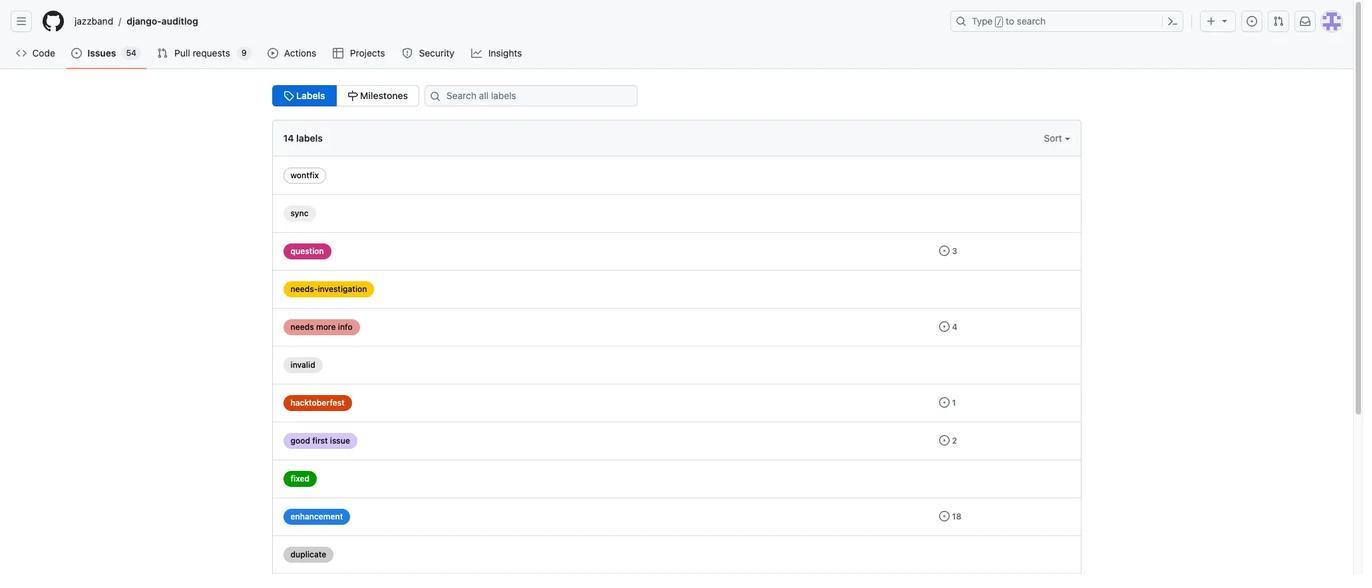 Task type: describe. For each thing, give the bounding box(es) containing it.
invalid
[[291, 360, 315, 370]]

command palette image
[[1168, 16, 1178, 27]]

Labels search field
[[425, 85, 638, 107]]

search
[[1017, 15, 1046, 27]]

18 link
[[939, 511, 962, 522]]

fixed
[[291, 474, 310, 484]]

triangle down image
[[1220, 15, 1230, 26]]

actions link
[[262, 43, 323, 63]]

wontfix
[[291, 170, 319, 180]]

2 link
[[939, 435, 957, 446]]

milestones link
[[336, 85, 419, 107]]

sort
[[1044, 132, 1065, 144]]

jazzband
[[75, 15, 113, 27]]

issue opened image for question
[[939, 246, 950, 256]]

needs more info link
[[283, 320, 360, 336]]

info
[[338, 322, 353, 332]]

pull requests
[[175, 47, 230, 59]]

enhancement
[[291, 512, 343, 522]]

git pull request image for the top issue opened icon
[[1274, 16, 1284, 27]]

code image
[[16, 48, 27, 59]]

1
[[952, 398, 956, 408]]

issue opened image left issues
[[71, 48, 82, 59]]

9
[[242, 48, 247, 58]]

duplicate link
[[283, 547, 334, 563]]

wontfix link
[[283, 168, 326, 184]]

sort button
[[1044, 131, 1070, 145]]

sync
[[291, 208, 309, 218]]

django-auditlog link
[[121, 11, 204, 32]]

/ for jazzband
[[119, 16, 121, 27]]

good first issue
[[291, 436, 350, 446]]

issues
[[87, 47, 116, 59]]

enhancement link
[[283, 509, 350, 525]]

needs-investigation
[[291, 284, 367, 294]]

Search all labels text field
[[425, 85, 638, 107]]

shield image
[[402, 48, 413, 59]]

issue opened image for needs more info
[[939, 322, 950, 332]]

question link
[[283, 244, 331, 260]]

jazzband / django-auditlog
[[75, 15, 198, 27]]

jazzband link
[[69, 11, 119, 32]]

requests
[[193, 47, 230, 59]]

needs-investigation link
[[283, 282, 374, 298]]

milestones
[[358, 90, 408, 101]]

54
[[126, 48, 136, 58]]

search image
[[430, 91, 441, 102]]

investigation
[[318, 284, 367, 294]]

18
[[952, 512, 962, 522]]

auditlog
[[162, 15, 198, 27]]

question
[[291, 246, 324, 256]]

to
[[1006, 15, 1015, 27]]

labels
[[294, 90, 325, 101]]

duplicate
[[291, 550, 326, 560]]

0 vertical spatial issue opened image
[[1247, 16, 1258, 27]]

code
[[32, 47, 55, 59]]

graph image
[[472, 48, 482, 59]]

3
[[952, 246, 958, 256]]



Task type: vqa. For each thing, say whether or not it's contained in the screenshot.
WITH to the bottom
no



Task type: locate. For each thing, give the bounding box(es) containing it.
list
[[69, 11, 943, 32]]

labels
[[296, 132, 323, 144]]

/ inside 'jazzband / django-auditlog'
[[119, 16, 121, 27]]

None search field
[[419, 85, 654, 107]]

0 vertical spatial git pull request image
[[1274, 16, 1284, 27]]

issue opened image left 3
[[939, 246, 950, 256]]

3 link
[[939, 246, 958, 256]]

1 vertical spatial git pull request image
[[157, 48, 168, 59]]

milestone image
[[347, 91, 358, 101]]

issue element
[[272, 85, 419, 107]]

hacktoberfest
[[291, 398, 345, 408]]

issue opened image
[[1247, 16, 1258, 27], [939, 397, 950, 408], [939, 511, 950, 522]]

14 labels
[[283, 132, 323, 144]]

type / to search
[[972, 15, 1046, 27]]

/
[[119, 16, 121, 27], [997, 17, 1002, 27]]

invalid link
[[283, 358, 323, 374]]

insights link
[[466, 43, 529, 63]]

14
[[283, 132, 294, 144]]

django-
[[127, 15, 162, 27]]

insights
[[489, 47, 522, 59]]

projects link
[[328, 43, 391, 63]]

/ left django-
[[119, 16, 121, 27]]

labels link
[[272, 85, 337, 107]]

actions
[[284, 47, 316, 59]]

1 vertical spatial issue opened image
[[939, 397, 950, 408]]

issue opened image left 18
[[939, 511, 950, 522]]

issue opened image for 1
[[939, 397, 950, 408]]

first
[[312, 436, 328, 446]]

/ left to
[[997, 17, 1002, 27]]

projects
[[350, 47, 385, 59]]

4 link
[[939, 322, 958, 332]]

issue opened image left 1
[[939, 397, 950, 408]]

needs
[[291, 322, 314, 332]]

needs more info
[[291, 322, 353, 332]]

1 link
[[939, 397, 956, 408]]

0 horizontal spatial /
[[119, 16, 121, 27]]

code link
[[11, 43, 61, 63]]

list containing jazzband
[[69, 11, 943, 32]]

play image
[[267, 48, 278, 59]]

issue opened image right triangle down image
[[1247, 16, 1258, 27]]

tag image
[[283, 91, 294, 101]]

2
[[952, 436, 957, 446]]

plus image
[[1206, 16, 1217, 27]]

security link
[[397, 43, 461, 63]]

0 horizontal spatial git pull request image
[[157, 48, 168, 59]]

good first issue link
[[283, 433, 358, 449]]

git pull request image
[[1274, 16, 1284, 27], [157, 48, 168, 59]]

git pull request image left pull
[[157, 48, 168, 59]]

4
[[952, 322, 958, 332]]

more
[[316, 322, 336, 332]]

issue opened image for good first issue
[[939, 435, 950, 446]]

/ inside "type / to search"
[[997, 17, 1002, 27]]

git pull request image for issue opened image on the left of issues
[[157, 48, 168, 59]]

security
[[419, 47, 455, 59]]

2 vertical spatial issue opened image
[[939, 511, 950, 522]]

sync link
[[283, 206, 316, 222]]

type
[[972, 15, 993, 27]]

notifications image
[[1300, 16, 1311, 27]]

issue opened image
[[71, 48, 82, 59], [939, 246, 950, 256], [939, 322, 950, 332], [939, 435, 950, 446]]

fixed link
[[283, 471, 317, 487]]

good
[[291, 436, 310, 446]]

issue opened image left '2'
[[939, 435, 950, 446]]

1 horizontal spatial /
[[997, 17, 1002, 27]]

1 horizontal spatial git pull request image
[[1274, 16, 1284, 27]]

issue opened image for 18
[[939, 511, 950, 522]]

git pull request image left 'notifications' icon
[[1274, 16, 1284, 27]]

hacktoberfest link
[[283, 395, 352, 411]]

table image
[[333, 48, 344, 59]]

issue opened image left 4
[[939, 322, 950, 332]]

/ for type
[[997, 17, 1002, 27]]

needs-
[[291, 284, 318, 294]]

issue
[[330, 436, 350, 446]]

pull
[[175, 47, 190, 59]]

homepage image
[[43, 11, 64, 32]]



